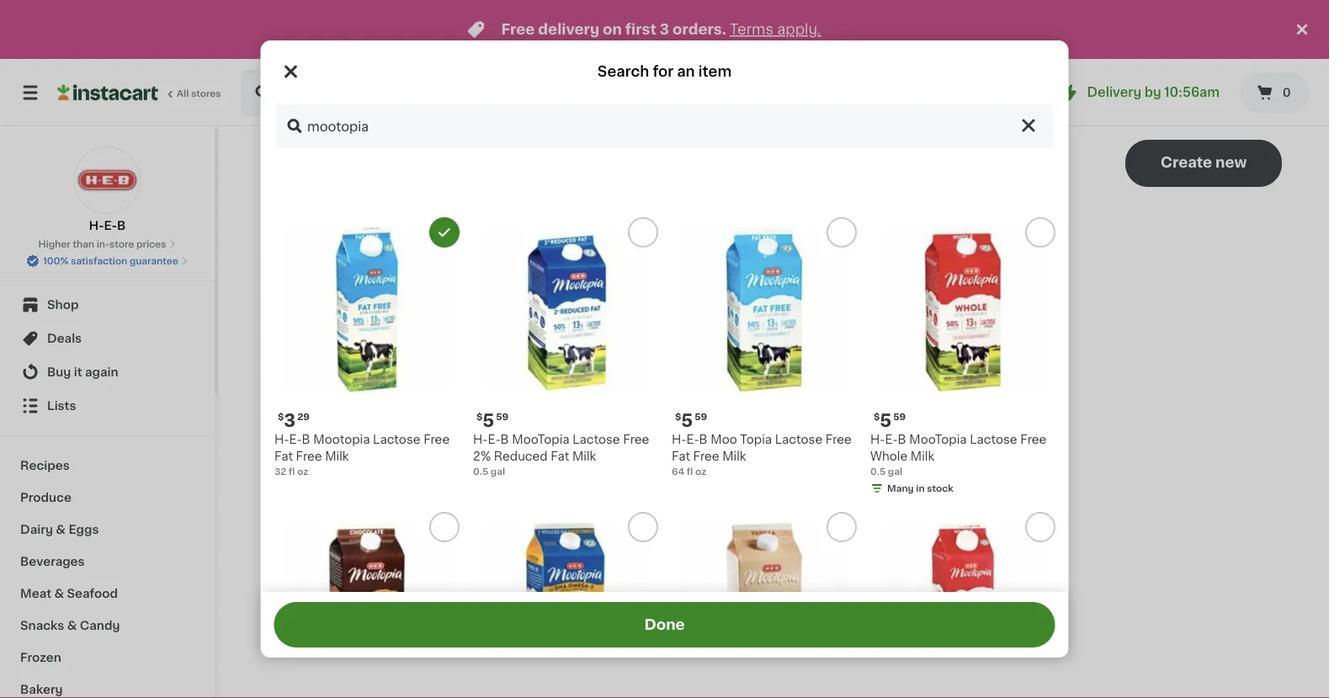 Task type: vqa. For each thing, say whether or not it's contained in the screenshot.
B associated with H-E-B Mootopia Lactose Free Fat Free Milk 32 fl oz
yes



Task type: describe. For each thing, give the bounding box(es) containing it.
service type group
[[738, 76, 919, 109]]

h-e-b logo image
[[74, 147, 141, 214]]

& for snacks
[[67, 620, 77, 632]]

higher than in-store prices link
[[38, 238, 176, 251]]

deals link
[[10, 322, 205, 355]]

$ for h-e-b mootopia lactose free 2% reduced fat milk
[[476, 412, 482, 422]]

create new
[[1161, 155, 1248, 170]]

h-e-b mootopia lactose free fat free milk 32 fl oz
[[274, 434, 450, 476]]

h-e-b moo topia lactose free fat free milk 64 fl oz
[[672, 434, 852, 476]]

h- for h-e-b mootopia lactose free 2% reduced fat milk 0.5 gal
[[473, 434, 488, 446]]

seafood
[[67, 588, 118, 600]]

e- for h-e-b moo topia lactose free fat free milk 64 fl oz
[[686, 434, 699, 446]]

create for create new
[[1161, 155, 1213, 170]]

fat inside h-e-b mootopia lactose free 2% reduced fat milk 0.5 gal
[[551, 451, 569, 462]]

mootopia
[[313, 434, 370, 446]]

a
[[784, 464, 793, 478]]

0.5 inside 'h-e-b mootopia lactose free whole milk 0.5 gal'
[[871, 467, 886, 476]]

delivery by 10:56am
[[1088, 86, 1220, 99]]

beverages link
[[10, 546, 205, 578]]

h- for h-e-b mootopia lactose free fat free milk 32 fl oz
[[274, 434, 289, 446]]

candy
[[80, 620, 120, 632]]

dairy & eggs link
[[10, 514, 205, 546]]

lists
[[331, 151, 385, 175]]

snacks & candy link
[[10, 610, 205, 642]]

snacks & candy
[[20, 620, 120, 632]]

2%
[[473, 451, 491, 462]]

delivery by 10:56am link
[[1061, 83, 1220, 103]]

recipes link
[[10, 450, 205, 482]]

frozen
[[20, 652, 61, 664]]

5 for h-e-b mootopia lactose free 2% reduced fat milk
[[482, 411, 494, 429]]

orders.
[[673, 22, 727, 37]]

lactose for 0.5
[[970, 434, 1018, 446]]

product group containing 3
[[274, 217, 459, 478]]

beverages
[[20, 556, 85, 568]]

for
[[653, 64, 674, 79]]

meat & seafood
[[20, 588, 118, 600]]

limited time offer region
[[0, 0, 1293, 59]]

lists you create will be saved here.
[[672, 427, 877, 439]]

produce
[[20, 492, 72, 504]]

unselect item image
[[437, 225, 452, 240]]

apply.
[[778, 22, 822, 37]]

b for h-e-b mootopia lactose free whole milk 0.5 gal
[[898, 434, 906, 446]]

first
[[626, 22, 657, 37]]

many in stock
[[887, 484, 954, 493]]

0.5 inside h-e-b mootopia lactose free 2% reduced fat milk 0.5 gal
[[473, 467, 488, 476]]

59 for moo
[[695, 412, 707, 422]]

64
[[672, 467, 684, 476]]

new
[[1216, 155, 1248, 170]]

oz inside h-e-b mootopia lactose free fat free milk 32 fl oz
[[297, 467, 308, 476]]

list
[[796, 464, 819, 478]]

fl inside h-e-b mootopia lactose free fat free milk 32 fl oz
[[288, 467, 295, 476]]

meat & seafood link
[[10, 578, 205, 610]]

stores
[[191, 89, 221, 98]]

milk inside h-e-b moo topia lactose free fat free milk 64 fl oz
[[722, 451, 746, 462]]

e- for h-e-b mootopia lactose free whole milk 0.5 gal
[[885, 434, 898, 446]]

eggs
[[69, 524, 99, 536]]

dialog containing 3
[[261, 40, 1069, 698]]

lists for lists
[[47, 400, 76, 412]]

you
[[703, 427, 725, 439]]

prices
[[136, 240, 166, 249]]

10:56am
[[1165, 86, 1220, 99]]

all stores
[[177, 89, 221, 98]]

mootopia for reduced
[[512, 434, 569, 446]]

done
[[645, 618, 685, 632]]

again
[[85, 366, 118, 378]]

h-e-b mootopia lactose free whole milk 0.5 gal
[[871, 434, 1047, 476]]

bakery link
[[10, 674, 205, 698]]

h- for h-e-b
[[89, 220, 104, 232]]

b for h-e-b
[[117, 220, 126, 232]]

deals
[[47, 333, 82, 344]]

h-e-b mootopia lactose free 2% reduced fat milk 0.5 gal
[[473, 434, 649, 476]]

e- for h-e-b mootopia lactose free 2% reduced fat milk 0.5 gal
[[488, 434, 500, 446]]

$ for h-e-b mootopia lactose free fat free milk
[[278, 412, 284, 422]]

100% satisfaction guarantee button
[[26, 251, 189, 268]]

milk inside h-e-b mootopia lactose free 2% reduced fat milk 0.5 gal
[[572, 451, 596, 462]]

create a list link
[[730, 462, 819, 480]]

topia
[[740, 434, 772, 446]]

b for h-e-b moo topia lactose free fat free milk 64 fl oz
[[699, 434, 708, 446]]

Search H-E-B... field
[[274, 103, 1056, 150]]

done button
[[274, 602, 1056, 648]]

frozen link
[[10, 642, 205, 674]]

be
[[791, 427, 806, 439]]

buy it again link
[[10, 355, 205, 389]]

guarantee
[[130, 256, 178, 266]]

all stores link
[[57, 69, 222, 116]]

$ 5 59 for mootopia
[[476, 411, 508, 429]]

store
[[109, 240, 134, 249]]

buy
[[47, 366, 71, 378]]

in-
[[97, 240, 109, 249]]

h- for h-e-b mootopia lactose free whole milk 0.5 gal
[[871, 434, 885, 446]]



Task type: locate. For each thing, give the bounding box(es) containing it.
0.5 down whole
[[871, 467, 886, 476]]

59 for mootopia
[[496, 412, 508, 422]]

b inside h-e-b moo topia lactose free fat free milk 64 fl oz
[[699, 434, 708, 446]]

1 milk from the left
[[325, 451, 349, 462]]

free inside 'h-e-b mootopia lactose free whole milk 0.5 gal'
[[1021, 434, 1047, 446]]

search for an item
[[598, 64, 732, 79]]

dialog
[[261, 40, 1069, 698]]

3 $ from the left
[[675, 412, 681, 422]]

& right meat
[[54, 588, 64, 600]]

terms
[[730, 22, 774, 37]]

0 vertical spatial lists
[[47, 400, 76, 412]]

0 horizontal spatial 59
[[496, 412, 508, 422]]

2 fat from the left
[[551, 451, 569, 462]]

h-e-b link
[[74, 147, 141, 234]]

search
[[598, 64, 650, 79]]

0
[[1283, 87, 1292, 99]]

recipes
[[20, 460, 70, 472]]

4 $ from the left
[[874, 412, 880, 422]]

$ 5 59 up 2%
[[476, 411, 508, 429]]

2 vertical spatial &
[[67, 620, 77, 632]]

1 oz from the left
[[297, 467, 308, 476]]

1 lactose from the left
[[373, 434, 420, 446]]

snacks
[[20, 620, 64, 632]]

1 vertical spatial lists
[[672, 427, 700, 439]]

2 $ 5 59 from the left
[[675, 411, 707, 429]]

fl inside h-e-b moo topia lactose free fat free milk 64 fl oz
[[687, 467, 693, 476]]

3 inside product group
[[284, 411, 295, 429]]

lactose inside h-e-b mootopia lactose free 2% reduced fat milk 0.5 gal
[[572, 434, 620, 446]]

5 for h-e-b moo topia lactose free fat free milk
[[681, 411, 693, 429]]

0 button
[[1241, 72, 1310, 113]]

1 horizontal spatial fat
[[551, 451, 569, 462]]

2 horizontal spatial fat
[[672, 451, 690, 462]]

lists for lists you create will be saved here.
[[672, 427, 700, 439]]

1 horizontal spatial create
[[1161, 155, 1213, 170]]

buy it again
[[47, 366, 118, 378]]

3 5 from the left
[[880, 411, 892, 429]]

lactose for milk
[[373, 434, 420, 446]]

1 $ from the left
[[278, 412, 284, 422]]

2 horizontal spatial $ 5 59
[[874, 411, 906, 429]]

fl right 64
[[687, 467, 693, 476]]

milk inside h-e-b mootopia lactose free fat free milk 32 fl oz
[[325, 451, 349, 462]]

$ 5 59 up 64
[[675, 411, 707, 429]]

product group
[[274, 217, 459, 478], [473, 217, 658, 478], [672, 217, 857, 478], [871, 217, 1056, 499], [274, 512, 459, 698], [473, 512, 658, 698], [672, 512, 857, 698], [871, 512, 1056, 698]]

2 lactose from the left
[[572, 434, 620, 446]]

None search field
[[241, 69, 717, 116]]

2 horizontal spatial 59
[[894, 412, 906, 422]]

b
[[117, 220, 126, 232], [302, 434, 310, 446], [500, 434, 509, 446], [699, 434, 708, 446], [898, 434, 906, 446]]

lactose inside h-e-b mootopia lactose free fat free milk 32 fl oz
[[373, 434, 420, 446]]

3 lactose from the left
[[775, 434, 823, 446]]

e- up whole
[[885, 434, 898, 446]]

1 5 from the left
[[482, 411, 494, 429]]

$ up 64
[[675, 412, 681, 422]]

5
[[482, 411, 494, 429], [681, 411, 693, 429], [880, 411, 892, 429]]

oz
[[297, 467, 308, 476], [695, 467, 706, 476]]

create inside button
[[1161, 155, 1213, 170]]

mootopia up reduced
[[512, 434, 569, 446]]

h- up 64
[[672, 434, 686, 446]]

terms apply. link
[[730, 22, 822, 37]]

& for dairy
[[56, 524, 66, 536]]

on
[[603, 22, 622, 37]]

$ 3 29
[[278, 411, 309, 429]]

mootopia inside 'h-e-b mootopia lactose free whole milk 0.5 gal'
[[909, 434, 967, 446]]

h- up whole
[[871, 434, 885, 446]]

e- inside h-e-b moo topia lactose free fat free milk 64 fl oz
[[686, 434, 699, 446]]

3 right 'first'
[[660, 22, 670, 37]]

by
[[1145, 86, 1162, 99]]

it
[[74, 366, 82, 378]]

& left eggs
[[56, 524, 66, 536]]

create for create a list
[[730, 464, 781, 478]]

1 vertical spatial 3
[[284, 411, 295, 429]]

milk inside 'h-e-b mootopia lactose free whole milk 0.5 gal'
[[911, 451, 935, 462]]

0.5 down 2%
[[473, 467, 488, 476]]

5 up 2%
[[482, 411, 494, 429]]

your lists
[[266, 151, 385, 175]]

lactose for fat
[[572, 434, 620, 446]]

will
[[769, 427, 788, 439]]

lists left you
[[672, 427, 700, 439]]

free inside limited time offer region
[[502, 22, 535, 37]]

$ 5 59 up whole
[[874, 411, 906, 429]]

1 horizontal spatial lists
[[672, 427, 700, 439]]

1 0.5 from the left
[[473, 467, 488, 476]]

2 horizontal spatial 5
[[880, 411, 892, 429]]

0 horizontal spatial 0.5
[[473, 467, 488, 476]]

1 horizontal spatial $ 5 59
[[675, 411, 707, 429]]

dairy & eggs
[[20, 524, 99, 536]]

b up reduced
[[500, 434, 509, 446]]

0.5
[[473, 467, 488, 476], [871, 467, 886, 476]]

mootopia up stock
[[909, 434, 967, 446]]

dairy
[[20, 524, 53, 536]]

milk down the mootopia
[[325, 451, 349, 462]]

fl
[[288, 467, 295, 476], [687, 467, 693, 476]]

& for meat
[[54, 588, 64, 600]]

0 horizontal spatial fat
[[274, 451, 293, 462]]

e- left you
[[686, 434, 699, 446]]

3 inside limited time offer region
[[660, 22, 670, 37]]

h- inside h-e-b mootopia lactose free fat free milk 32 fl oz
[[274, 434, 289, 446]]

59 up you
[[695, 412, 707, 422]]

higher than in-store prices
[[38, 240, 166, 249]]

3 59 from the left
[[894, 412, 906, 422]]

1 horizontal spatial 5
[[681, 411, 693, 429]]

2 59 from the left
[[695, 412, 707, 422]]

gal inside 'h-e-b mootopia lactose free whole milk 0.5 gal'
[[888, 467, 903, 476]]

29
[[297, 412, 309, 422]]

create
[[728, 427, 766, 439]]

fat inside h-e-b mootopia lactose free fat free milk 32 fl oz
[[274, 451, 293, 462]]

oz inside h-e-b moo topia lactose free fat free milk 64 fl oz
[[695, 467, 706, 476]]

shop
[[47, 299, 79, 311]]

gal down whole
[[888, 467, 903, 476]]

mootopia for milk
[[909, 434, 967, 446]]

create a list
[[730, 464, 819, 478]]

e- down "$ 3 29"
[[289, 434, 302, 446]]

delivery
[[1088, 86, 1142, 99]]

59 up whole
[[894, 412, 906, 422]]

h- inside h-e-b mootopia lactose free 2% reduced fat milk 0.5 gal
[[473, 434, 488, 446]]

& left candy
[[67, 620, 77, 632]]

1 horizontal spatial oz
[[695, 467, 706, 476]]

5 left you
[[681, 411, 693, 429]]

2 gal from the left
[[888, 467, 903, 476]]

1 horizontal spatial gal
[[888, 467, 903, 476]]

lists
[[47, 400, 76, 412], [672, 427, 700, 439]]

5 right here.
[[880, 411, 892, 429]]

0 vertical spatial &
[[56, 524, 66, 536]]

free
[[502, 22, 535, 37], [423, 434, 450, 446], [623, 434, 649, 446], [826, 434, 852, 446], [1021, 434, 1047, 446], [296, 451, 322, 462], [693, 451, 719, 462]]

1 fat from the left
[[274, 451, 293, 462]]

$ for h-e-b mootopia lactose free whole milk
[[874, 412, 880, 422]]

2 $ from the left
[[476, 412, 482, 422]]

your
[[266, 151, 325, 175]]

2 mootopia from the left
[[909, 434, 967, 446]]

fat up 64
[[672, 451, 690, 462]]

lactose
[[373, 434, 420, 446], [572, 434, 620, 446], [775, 434, 823, 446], [970, 434, 1018, 446]]

0 horizontal spatial gal
[[491, 467, 505, 476]]

4 lactose from the left
[[970, 434, 1018, 446]]

e- up higher than in-store prices link in the left top of the page
[[104, 220, 117, 232]]

b up whole
[[898, 434, 906, 446]]

0 vertical spatial create
[[1161, 155, 1213, 170]]

lists link
[[10, 389, 205, 423]]

all
[[177, 89, 189, 98]]

oz right 64
[[695, 467, 706, 476]]

create new button
[[1126, 140, 1283, 187]]

2 fl from the left
[[687, 467, 693, 476]]

3 left 29
[[284, 411, 295, 429]]

0 horizontal spatial mootopia
[[512, 434, 569, 446]]

1 mootopia from the left
[[512, 434, 569, 446]]

oz right "32"
[[297, 467, 308, 476]]

h- up higher than in-store prices
[[89, 220, 104, 232]]

$ for h-e-b moo topia lactose free fat free milk
[[675, 412, 681, 422]]

fat up "32"
[[274, 451, 293, 462]]

$ up here.
[[874, 412, 880, 422]]

&
[[56, 524, 66, 536], [54, 588, 64, 600], [67, 620, 77, 632]]

$ up 2%
[[476, 412, 482, 422]]

0 horizontal spatial 3
[[284, 411, 295, 429]]

many
[[887, 484, 914, 493]]

$ 5 59 for moo
[[675, 411, 707, 429]]

1 59 from the left
[[496, 412, 508, 422]]

3
[[660, 22, 670, 37], [284, 411, 295, 429]]

an
[[677, 64, 695, 79]]

mootopia
[[512, 434, 569, 446], [909, 434, 967, 446]]

b inside 'h-e-b mootopia lactose free whole milk 0.5 gal'
[[898, 434, 906, 446]]

2 milk from the left
[[572, 451, 596, 462]]

h- for h-e-b moo topia lactose free fat free milk 64 fl oz
[[672, 434, 686, 446]]

instacart logo image
[[57, 83, 158, 103]]

stock
[[927, 484, 954, 493]]

2 oz from the left
[[695, 467, 706, 476]]

whole
[[871, 451, 908, 462]]

$ left 29
[[278, 412, 284, 422]]

1 horizontal spatial fl
[[687, 467, 693, 476]]

milk
[[325, 451, 349, 462], [572, 451, 596, 462], [722, 451, 746, 462], [911, 451, 935, 462]]

b inside h-e-b mootopia lactose free fat free milk 32 fl oz
[[302, 434, 310, 446]]

e- for h-e-b
[[104, 220, 117, 232]]

32
[[274, 467, 286, 476]]

1 horizontal spatial 0.5
[[871, 467, 886, 476]]

None search field
[[274, 103, 1056, 150]]

$ inside "$ 3 29"
[[278, 412, 284, 422]]

3 milk from the left
[[722, 451, 746, 462]]

100% satisfaction guarantee
[[43, 256, 178, 266]]

1 vertical spatial create
[[730, 464, 781, 478]]

0 horizontal spatial create
[[730, 464, 781, 478]]

milk up the in
[[911, 451, 935, 462]]

0 horizontal spatial 5
[[482, 411, 494, 429]]

0 horizontal spatial $ 5 59
[[476, 411, 508, 429]]

gal inside h-e-b mootopia lactose free 2% reduced fat milk 0.5 gal
[[491, 467, 505, 476]]

1 vertical spatial &
[[54, 588, 64, 600]]

lists down 'buy'
[[47, 400, 76, 412]]

e- inside 'h-e-b mootopia lactose free whole milk 0.5 gal'
[[885, 434, 898, 446]]

1 horizontal spatial 59
[[695, 412, 707, 422]]

produce link
[[10, 482, 205, 514]]

in
[[916, 484, 925, 493]]

b for h-e-b mootopia lactose free 2% reduced fat milk 0.5 gal
[[500, 434, 509, 446]]

fat right reduced
[[551, 451, 569, 462]]

59 up reduced
[[496, 412, 508, 422]]

delivery
[[539, 22, 600, 37]]

0 horizontal spatial oz
[[297, 467, 308, 476]]

100%
[[43, 256, 69, 266]]

saved
[[809, 427, 845, 439]]

5 for h-e-b mootopia lactose free whole milk
[[880, 411, 892, 429]]

0 vertical spatial 3
[[660, 22, 670, 37]]

b inside h-e-b mootopia lactose free 2% reduced fat milk 0.5 gal
[[500, 434, 509, 446]]

h- down "$ 3 29"
[[274, 434, 289, 446]]

bakery
[[20, 684, 63, 696]]

b left moo
[[699, 434, 708, 446]]

b for h-e-b mootopia lactose free fat free milk 32 fl oz
[[302, 434, 310, 446]]

3 $ 5 59 from the left
[[874, 411, 906, 429]]

4 milk from the left
[[911, 451, 935, 462]]

1 fl from the left
[[288, 467, 295, 476]]

meat
[[20, 588, 51, 600]]

0 horizontal spatial lists
[[47, 400, 76, 412]]

e- inside h-e-b mootopia lactose free 2% reduced fat milk 0.5 gal
[[488, 434, 500, 446]]

1 gal from the left
[[491, 467, 505, 476]]

fl right "32"
[[288, 467, 295, 476]]

e- for h-e-b mootopia lactose free fat free milk 32 fl oz
[[289, 434, 302, 446]]

h-e-b
[[89, 220, 126, 232]]

1 horizontal spatial mootopia
[[909, 434, 967, 446]]

free delivery on first 3 orders. terms apply.
[[502, 22, 822, 37]]

gal down 2%
[[491, 467, 505, 476]]

b down 29
[[302, 434, 310, 446]]

here.
[[848, 427, 877, 439]]

milk right reduced
[[572, 451, 596, 462]]

moo
[[711, 434, 737, 446]]

0 horizontal spatial fl
[[288, 467, 295, 476]]

lactose inside 'h-e-b mootopia lactose free whole milk 0.5 gal'
[[970, 434, 1018, 446]]

than
[[73, 240, 94, 249]]

h-
[[89, 220, 104, 232], [274, 434, 289, 446], [473, 434, 488, 446], [672, 434, 686, 446], [871, 434, 885, 446]]

e- inside h-e-b mootopia lactose free fat free milk 32 fl oz
[[289, 434, 302, 446]]

create left new
[[1161, 155, 1213, 170]]

create down the topia
[[730, 464, 781, 478]]

e- up 2%
[[488, 434, 500, 446]]

free inside h-e-b mootopia lactose free 2% reduced fat milk 0.5 gal
[[623, 434, 649, 446]]

1 horizontal spatial 3
[[660, 22, 670, 37]]

2 0.5 from the left
[[871, 467, 886, 476]]

3 fat from the left
[[672, 451, 690, 462]]

lactose inside h-e-b moo topia lactose free fat free milk 64 fl oz
[[775, 434, 823, 446]]

h- inside 'h-e-b mootopia lactose free whole milk 0.5 gal'
[[871, 434, 885, 446]]

h- up 2%
[[473, 434, 488, 446]]

higher
[[38, 240, 71, 249]]

mootopia inside h-e-b mootopia lactose free 2% reduced fat milk 0.5 gal
[[512, 434, 569, 446]]

gal
[[491, 467, 505, 476], [888, 467, 903, 476]]

satisfaction
[[71, 256, 127, 266]]

reduced
[[494, 451, 548, 462]]

1 $ 5 59 from the left
[[476, 411, 508, 429]]

create
[[1161, 155, 1213, 170], [730, 464, 781, 478]]

h- inside h-e-b moo topia lactose free fat free milk 64 fl oz
[[672, 434, 686, 446]]

milk down moo
[[722, 451, 746, 462]]

shop link
[[10, 288, 205, 322]]

2 5 from the left
[[681, 411, 693, 429]]

fat inside h-e-b moo topia lactose free fat free milk 64 fl oz
[[672, 451, 690, 462]]

b up store
[[117, 220, 126, 232]]



